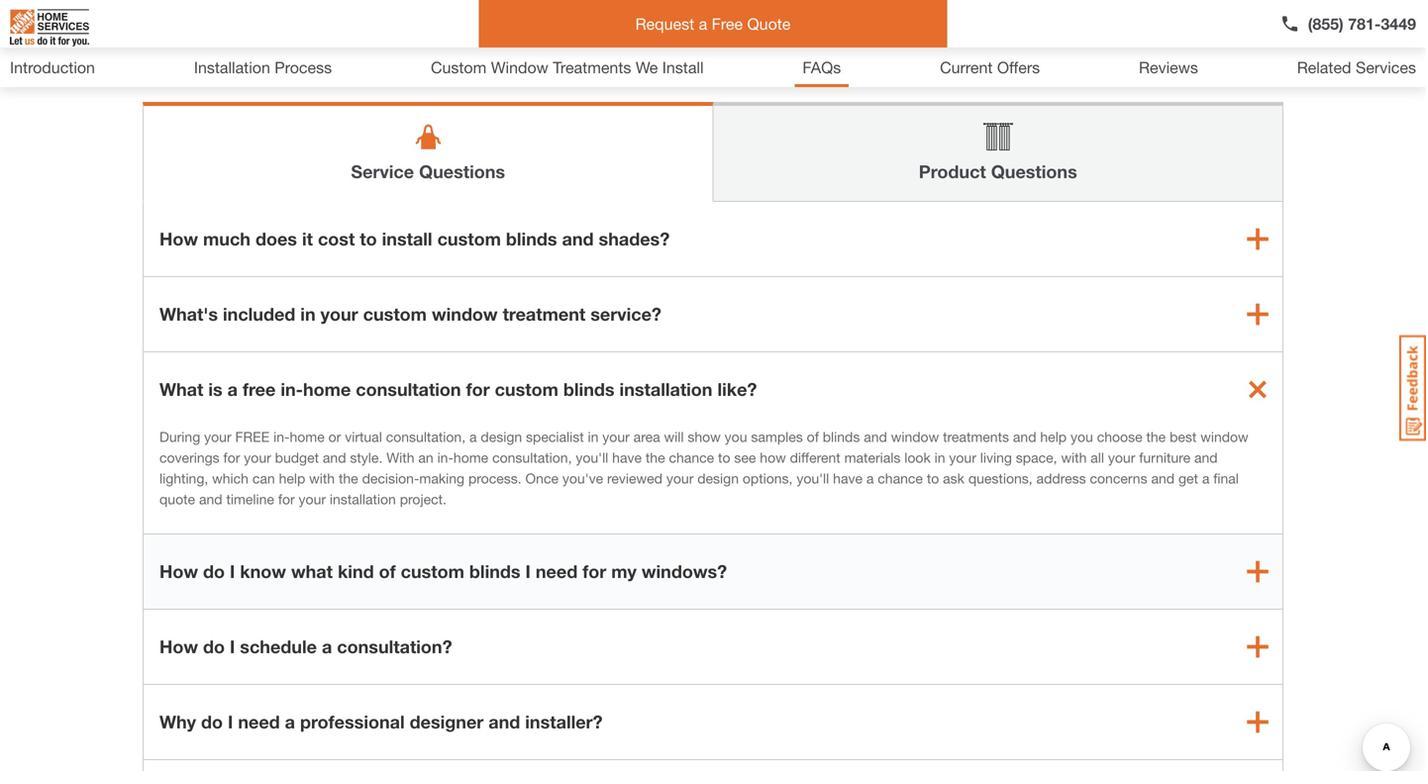 Task type: locate. For each thing, give the bounding box(es) containing it.
with down budget
[[309, 471, 335, 487]]

of up "different"
[[807, 429, 819, 445]]

0 vertical spatial chance
[[669, 450, 715, 466]]

different
[[790, 450, 841, 466]]

0 horizontal spatial in
[[301, 304, 316, 325]]

living
[[981, 450, 1013, 466]]

a right schedule
[[322, 637, 332, 658]]

what
[[291, 561, 333, 583]]

in right 'look'
[[935, 450, 946, 466]]

design
[[481, 429, 522, 445], [698, 471, 739, 487]]

timeline
[[226, 491, 274, 508]]

is
[[208, 379, 223, 400]]

1 how from the top
[[160, 228, 198, 250]]

does
[[256, 228, 297, 250]]

materials
[[845, 450, 901, 466]]

2 you from the left
[[1071, 429, 1094, 445]]

of inside the during your free in-home or virtual consultation, a design specialist in your area will show you samples of blinds and window treatments and help you choose the best window coverings for your budget and style. with an in-home consultation, you'll have the chance to see how different materials look in your living space, with all your furniture and lighting, which can help with the decision-making process. once you've reviewed your design options, you'll have a chance to ask questions, address concerns and get a final quote and timeline for your installation project.
[[807, 429, 819, 445]]

consultation, up once
[[493, 450, 572, 466]]

1 horizontal spatial questions
[[773, 24, 926, 61]]

in- right an
[[438, 450, 454, 466]]

you'll down "different"
[[797, 471, 830, 487]]

all
[[1091, 450, 1105, 466]]

in- right free
[[281, 379, 303, 400]]

0 vertical spatial of
[[807, 429, 819, 445]]

know
[[240, 561, 286, 583]]

chance down show on the bottom of the page
[[669, 450, 715, 466]]

1 vertical spatial consultation,
[[493, 450, 572, 466]]

in-
[[281, 379, 303, 400], [274, 429, 290, 445], [438, 450, 454, 466]]

0 horizontal spatial you'll
[[576, 450, 609, 466]]

free
[[243, 379, 276, 400]]

installation
[[620, 379, 713, 400], [330, 491, 396, 508]]

need
[[536, 561, 578, 583], [238, 712, 280, 733]]

window up what is a free in-home consultation for custom blinds installation like?
[[432, 304, 498, 325]]

to right cost
[[360, 228, 377, 250]]

0 vertical spatial need
[[536, 561, 578, 583]]

2 horizontal spatial questions
[[992, 161, 1078, 182]]

a down materials
[[867, 471, 874, 487]]

how for how do i schedule a consultation?
[[160, 637, 198, 658]]

1 vertical spatial do
[[203, 637, 225, 658]]

2 vertical spatial home
[[454, 450, 489, 466]]

window
[[432, 304, 498, 325], [892, 429, 940, 445], [1201, 429, 1249, 445]]

your left free
[[204, 429, 231, 445]]

installer?
[[525, 712, 603, 733]]

1 horizontal spatial installation
[[620, 379, 713, 400]]

2 horizontal spatial to
[[927, 471, 940, 487]]

blinds
[[506, 228, 557, 250], [564, 379, 615, 400], [823, 429, 860, 445], [470, 561, 521, 583]]

samples
[[751, 429, 803, 445]]

i left schedule
[[230, 637, 235, 658]]

to left see
[[718, 450, 731, 466]]

design down see
[[698, 471, 739, 487]]

ask
[[943, 471, 965, 487]]

0 horizontal spatial you
[[725, 429, 748, 445]]

0 vertical spatial to
[[360, 228, 377, 250]]

1 vertical spatial in
[[588, 429, 599, 445]]

0 horizontal spatial of
[[379, 561, 396, 583]]

0 horizontal spatial help
[[279, 471, 305, 487]]

a left "professional"
[[285, 712, 295, 733]]

i right why at the left bottom of the page
[[228, 712, 233, 733]]

for right consultation
[[466, 379, 490, 400]]

home up 'or'
[[303, 379, 351, 400]]

a up process.
[[470, 429, 477, 445]]

installation
[[194, 58, 270, 77]]

i
[[230, 561, 235, 583], [526, 561, 531, 583], [230, 637, 235, 658], [228, 712, 233, 733]]

1 horizontal spatial to
[[718, 450, 731, 466]]

a
[[699, 14, 708, 33], [228, 379, 238, 400], [470, 429, 477, 445], [867, 471, 874, 487], [1203, 471, 1210, 487], [322, 637, 332, 658], [285, 712, 295, 733]]

help up space,
[[1041, 429, 1067, 445]]

a inside button
[[699, 14, 708, 33]]

design up process.
[[481, 429, 522, 445]]

in
[[301, 304, 316, 325], [588, 429, 599, 445], [935, 450, 946, 466]]

frequently
[[501, 24, 661, 61]]

0 horizontal spatial with
[[309, 471, 335, 487]]

with
[[1062, 450, 1087, 466], [309, 471, 335, 487]]

installation down the decision-
[[330, 491, 396, 508]]

0 horizontal spatial to
[[360, 228, 377, 250]]

help down budget
[[279, 471, 305, 487]]

of right kind
[[379, 561, 396, 583]]

a right is
[[228, 379, 238, 400]]

request a free quote button
[[479, 0, 948, 48]]

0 vertical spatial help
[[1041, 429, 1067, 445]]

to
[[360, 228, 377, 250], [718, 450, 731, 466], [927, 471, 940, 487]]

0 horizontal spatial questions
[[419, 161, 505, 182]]

quote
[[160, 491, 195, 508]]

2 vertical spatial do
[[201, 712, 223, 733]]

how do i know what kind of custom blinds i need for my windows?
[[160, 561, 727, 583]]

0 horizontal spatial design
[[481, 429, 522, 445]]

0 horizontal spatial consultation,
[[386, 429, 466, 445]]

1 horizontal spatial consultation,
[[493, 450, 572, 466]]

the
[[1147, 429, 1166, 445], [646, 450, 665, 466], [339, 471, 358, 487]]

reviews
[[1140, 58, 1199, 77]]

your up ask
[[950, 450, 977, 466]]

what is a free in-home consultation for custom blinds installation like?
[[160, 379, 757, 400]]

address
[[1037, 471, 1087, 487]]

need down schedule
[[238, 712, 280, 733]]

and up materials
[[864, 429, 888, 445]]

1 horizontal spatial window
[[892, 429, 940, 445]]

to left ask
[[927, 471, 940, 487]]

help
[[1041, 429, 1067, 445], [279, 471, 305, 487]]

1 horizontal spatial of
[[807, 429, 819, 445]]

how down quote
[[160, 561, 198, 583]]

questions for product questions
[[992, 161, 1078, 182]]

0 vertical spatial have
[[613, 450, 642, 466]]

how for how much does it cost to install custom blinds and shades?
[[160, 228, 198, 250]]

1 horizontal spatial with
[[1062, 450, 1087, 466]]

2 vertical spatial in
[[935, 450, 946, 466]]

during your free in-home or virtual consultation, a design specialist in your area will show you samples of blinds and window treatments and help you choose the best window coverings for your budget and style. with an in-home consultation, you'll have the chance to see how different materials look in your living space, with all your furniture and lighting, which can help with the decision-making process. once you've reviewed your design options, you'll have a chance to ask questions, address concerns and get a final quote and timeline for your installation project.
[[160, 429, 1249, 508]]

with left all
[[1062, 450, 1087, 466]]

you up all
[[1071, 429, 1094, 445]]

concerns
[[1090, 471, 1148, 487]]

i for why do i need a professional designer and installer?
[[228, 712, 233, 733]]

(855) 781-3449 link
[[1281, 12, 1417, 36]]

for up which
[[223, 450, 240, 466]]

have down materials
[[833, 471, 863, 487]]

have
[[613, 450, 642, 466], [833, 471, 863, 487]]

2 horizontal spatial in
[[935, 450, 946, 466]]

1 vertical spatial how
[[160, 561, 198, 583]]

furniture
[[1140, 450, 1191, 466]]

1 vertical spatial in-
[[274, 429, 290, 445]]

blinds inside the during your free in-home or virtual consultation, a design specialist in your area will show you samples of blinds and window treatments and help you choose the best window coverings for your budget and style. with an in-home consultation, you'll have the chance to see how different materials look in your living space, with all your furniture and lighting, which can help with the decision-making process. once you've reviewed your design options, you'll have a chance to ask questions, address concerns and get a final quote and timeline for your installation project.
[[823, 429, 860, 445]]

service
[[351, 161, 414, 182]]

0 vertical spatial design
[[481, 429, 522, 445]]

the down area
[[646, 450, 665, 466]]

process.
[[469, 471, 522, 487]]

1 vertical spatial installation
[[330, 491, 396, 508]]

a left free
[[699, 14, 708, 33]]

i for how do i know what kind of custom blinds i need for my windows?
[[230, 561, 235, 583]]

do right why at the left bottom of the page
[[201, 712, 223, 733]]

in- up budget
[[274, 429, 290, 445]]

i left "know"
[[230, 561, 235, 583]]

can
[[253, 471, 275, 487]]

0 vertical spatial with
[[1062, 450, 1087, 466]]

installation up will at the left bottom of the page
[[620, 379, 713, 400]]

need left my
[[536, 561, 578, 583]]

like?
[[718, 379, 757, 400]]

asked
[[669, 24, 764, 61]]

1 vertical spatial need
[[238, 712, 280, 733]]

you'll up you've
[[576, 450, 609, 466]]

your
[[321, 304, 358, 325], [204, 429, 231, 445], [603, 429, 630, 445], [244, 450, 271, 466], [950, 450, 977, 466], [1109, 450, 1136, 466], [667, 471, 694, 487], [299, 491, 326, 508]]

custom
[[438, 228, 501, 250], [363, 304, 427, 325], [495, 379, 559, 400], [401, 561, 465, 583]]

how up why at the left bottom of the page
[[160, 637, 198, 658]]

with
[[387, 450, 415, 466]]

1 vertical spatial have
[[833, 471, 863, 487]]

i for how do i schedule a consultation?
[[230, 637, 235, 658]]

get
[[1179, 471, 1199, 487]]

free
[[712, 14, 743, 33]]

0 vertical spatial do
[[203, 561, 225, 583]]

the down style.
[[339, 471, 358, 487]]

1 horizontal spatial design
[[698, 471, 739, 487]]

how do i schedule a consultation?
[[160, 637, 452, 658]]

consultation,
[[386, 429, 466, 445], [493, 450, 572, 466]]

2 vertical spatial the
[[339, 471, 358, 487]]

kind
[[338, 561, 374, 583]]

consultation, up an
[[386, 429, 466, 445]]

home up process.
[[454, 450, 489, 466]]

1 vertical spatial home
[[290, 429, 325, 445]]

window right best
[[1201, 429, 1249, 445]]

window
[[491, 58, 549, 77]]

2 vertical spatial how
[[160, 637, 198, 658]]

in right included
[[301, 304, 316, 325]]

and
[[562, 228, 594, 250], [864, 429, 888, 445], [1014, 429, 1037, 445], [323, 450, 346, 466], [1195, 450, 1218, 466], [1152, 471, 1175, 487], [199, 491, 222, 508], [489, 712, 520, 733]]

0 vertical spatial consultation,
[[386, 429, 466, 445]]

do left "know"
[[203, 561, 225, 583]]

space,
[[1016, 450, 1058, 466]]

2 how from the top
[[160, 561, 198, 583]]

in right 'specialist'
[[588, 429, 599, 445]]

blinds up "different"
[[823, 429, 860, 445]]

of
[[807, 429, 819, 445], [379, 561, 396, 583]]

faqs
[[803, 58, 841, 77]]

you up see
[[725, 429, 748, 445]]

and left shades?
[[562, 228, 594, 250]]

chance down 'look'
[[878, 471, 923, 487]]

2 horizontal spatial the
[[1147, 429, 1166, 445]]

questions for service questions
[[419, 161, 505, 182]]

related services
[[1298, 58, 1417, 77]]

will
[[664, 429, 684, 445]]

0 horizontal spatial have
[[613, 450, 642, 466]]

0 horizontal spatial installation
[[330, 491, 396, 508]]

decision-
[[362, 471, 420, 487]]

3 how from the top
[[160, 637, 198, 658]]

1 vertical spatial the
[[646, 450, 665, 466]]

1 vertical spatial design
[[698, 471, 739, 487]]

have up reviewed
[[613, 450, 642, 466]]

1 vertical spatial with
[[309, 471, 335, 487]]

window up 'look'
[[892, 429, 940, 445]]

questions
[[773, 24, 926, 61], [419, 161, 505, 182], [992, 161, 1078, 182]]

home up budget
[[290, 429, 325, 445]]

and down which
[[199, 491, 222, 508]]

1 horizontal spatial you
[[1071, 429, 1094, 445]]

do it for you logo image
[[10, 1, 89, 54]]

the up the furniture
[[1147, 429, 1166, 445]]

0 vertical spatial how
[[160, 228, 198, 250]]

1 horizontal spatial chance
[[878, 471, 923, 487]]

2 vertical spatial to
[[927, 471, 940, 487]]

0 vertical spatial you'll
[[576, 450, 609, 466]]

request
[[636, 14, 695, 33]]

making
[[420, 471, 465, 487]]

1 horizontal spatial help
[[1041, 429, 1067, 445]]

1 vertical spatial you'll
[[797, 471, 830, 487]]

how left the much
[[160, 228, 198, 250]]

do left schedule
[[203, 637, 225, 658]]

schedule
[[240, 637, 317, 658]]

area
[[634, 429, 661, 445]]



Task type: describe. For each thing, give the bounding box(es) containing it.
services
[[1356, 58, 1417, 77]]

custom right install
[[438, 228, 501, 250]]

during
[[160, 429, 200, 445]]

how
[[760, 450, 786, 466]]

0 horizontal spatial window
[[432, 304, 498, 325]]

and up space,
[[1014, 429, 1037, 445]]

your down free
[[244, 450, 271, 466]]

reviewed
[[607, 471, 663, 487]]

0 horizontal spatial the
[[339, 471, 358, 487]]

2 horizontal spatial window
[[1201, 429, 1249, 445]]

a right get
[[1203, 471, 1210, 487]]

installation inside the during your free in-home or virtual consultation, a design specialist in your area will show you samples of blinds and window treatments and help you choose the best window coverings for your budget and style. with an in-home consultation, you'll have the chance to see how different materials look in your living space, with all your furniture and lighting, which can help with the decision-making process. once you've reviewed your design options, you'll have a chance to ask questions, address concerns and get a final quote and timeline for your installation project.
[[330, 491, 396, 508]]

your down choose
[[1109, 450, 1136, 466]]

included
[[223, 304, 296, 325]]

1 horizontal spatial in
[[588, 429, 599, 445]]

introduction
[[10, 58, 95, 77]]

custom down install
[[363, 304, 427, 325]]

1 vertical spatial help
[[279, 471, 305, 487]]

2 vertical spatial in-
[[438, 450, 454, 466]]

designer
[[410, 712, 484, 733]]

look
[[905, 450, 931, 466]]

custom down 'project.'
[[401, 561, 465, 583]]

blinds up 'specialist'
[[564, 379, 615, 400]]

your down will at the left bottom of the page
[[667, 471, 694, 487]]

1 horizontal spatial have
[[833, 471, 863, 487]]

install
[[382, 228, 433, 250]]

for left my
[[583, 561, 607, 583]]

1 horizontal spatial need
[[536, 561, 578, 583]]

i down once
[[526, 561, 531, 583]]

budget
[[275, 450, 319, 466]]

service questions
[[351, 161, 505, 182]]

an
[[419, 450, 434, 466]]

(855)
[[1309, 14, 1344, 33]]

3449
[[1382, 14, 1417, 33]]

treatments
[[553, 58, 632, 77]]

final
[[1214, 471, 1239, 487]]

installation process
[[194, 58, 332, 77]]

virtual
[[345, 429, 382, 445]]

and right designer
[[489, 712, 520, 733]]

related
[[1298, 58, 1352, 77]]

how much does it cost to install custom blinds and shades?
[[160, 228, 670, 250]]

product questions
[[919, 161, 1078, 182]]

coverings
[[160, 450, 220, 466]]

show
[[688, 429, 721, 445]]

and down 'or'
[[323, 450, 346, 466]]

0 vertical spatial in-
[[281, 379, 303, 400]]

and up get
[[1195, 450, 1218, 466]]

it
[[302, 228, 313, 250]]

consultation?
[[337, 637, 452, 658]]

0 horizontal spatial chance
[[669, 450, 715, 466]]

0 vertical spatial home
[[303, 379, 351, 400]]

and down the furniture
[[1152, 471, 1175, 487]]

lighting,
[[160, 471, 208, 487]]

treatments
[[943, 429, 1010, 445]]

do for need
[[201, 712, 223, 733]]

we
[[636, 58, 658, 77]]

project.
[[400, 491, 447, 508]]

custom
[[431, 58, 487, 77]]

custom window treatments we install
[[431, 58, 704, 77]]

professional
[[300, 712, 405, 733]]

process
[[275, 58, 332, 77]]

why
[[160, 712, 196, 733]]

your down budget
[[299, 491, 326, 508]]

what's included in your custom window treatment service?
[[160, 304, 662, 325]]

for right timeline
[[278, 491, 295, 508]]

your down cost
[[321, 304, 358, 325]]

service?
[[591, 304, 662, 325]]

specialist
[[526, 429, 584, 445]]

do for know
[[203, 561, 225, 583]]

which
[[212, 471, 249, 487]]

(855) 781-3449
[[1309, 14, 1417, 33]]

best
[[1170, 429, 1197, 445]]

feedback link image
[[1400, 335, 1427, 442]]

0 vertical spatial in
[[301, 304, 316, 325]]

0 horizontal spatial need
[[238, 712, 280, 733]]

treatment
[[503, 304, 586, 325]]

my
[[612, 561, 637, 583]]

do for schedule
[[203, 637, 225, 658]]

your left area
[[603, 429, 630, 445]]

1 vertical spatial to
[[718, 450, 731, 466]]

what
[[160, 379, 203, 400]]

options,
[[743, 471, 793, 487]]

free
[[235, 429, 270, 445]]

1 vertical spatial of
[[379, 561, 396, 583]]

what's
[[160, 304, 218, 325]]

blinds up "treatment"
[[506, 228, 557, 250]]

1 vertical spatial chance
[[878, 471, 923, 487]]

0 vertical spatial installation
[[620, 379, 713, 400]]

you've
[[563, 471, 604, 487]]

or
[[329, 429, 341, 445]]

request a free quote
[[636, 14, 791, 33]]

current offers
[[940, 58, 1041, 77]]

781-
[[1349, 14, 1382, 33]]

choose
[[1098, 429, 1143, 445]]

questions,
[[969, 471, 1033, 487]]

windows?
[[642, 561, 727, 583]]

0 vertical spatial the
[[1147, 429, 1166, 445]]

1 you from the left
[[725, 429, 748, 445]]

install
[[663, 58, 704, 77]]

current
[[940, 58, 993, 77]]

offers
[[998, 58, 1041, 77]]

blinds down process.
[[470, 561, 521, 583]]

quote
[[748, 14, 791, 33]]

custom up 'specialist'
[[495, 379, 559, 400]]

how for how do i know what kind of custom blinds i need for my windows?
[[160, 561, 198, 583]]

see
[[735, 450, 756, 466]]

consultation
[[356, 379, 461, 400]]

much
[[203, 228, 251, 250]]

cost
[[318, 228, 355, 250]]

shades?
[[599, 228, 670, 250]]

style.
[[350, 450, 383, 466]]

1 horizontal spatial you'll
[[797, 471, 830, 487]]

1 horizontal spatial the
[[646, 450, 665, 466]]



Task type: vqa. For each thing, say whether or not it's contained in the screenshot.
2 star link
no



